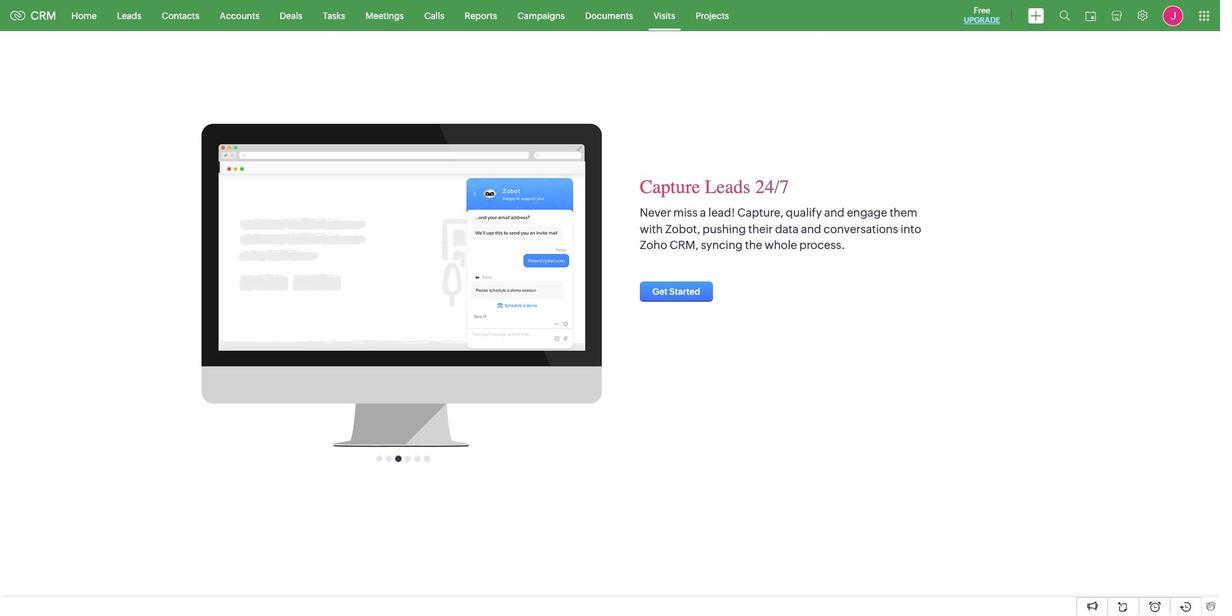 Task type: describe. For each thing, give the bounding box(es) containing it.
create menu element
[[1021, 0, 1052, 31]]

campaigns
[[518, 10, 565, 21]]

home link
[[61, 0, 107, 31]]

meetings link
[[356, 0, 414, 31]]

contacts
[[162, 10, 200, 21]]

deals
[[280, 10, 303, 21]]

never miss a lead! capture, qualify and engage them with zobot, pushing their data and conversations into zoho crm, syncing the whole process.
[[640, 206, 922, 252]]

leads inside 'link'
[[117, 10, 142, 21]]

free
[[974, 6, 991, 15]]

never
[[640, 206, 671, 220]]

profile element
[[1156, 0, 1191, 31]]

home
[[72, 10, 97, 21]]

profile image
[[1163, 5, 1184, 26]]

calendar image
[[1086, 10, 1097, 21]]

get started button
[[640, 282, 713, 302]]

zoho
[[640, 238, 668, 252]]

pushing
[[703, 222, 746, 236]]

contacts link
[[152, 0, 210, 31]]

crm
[[31, 9, 56, 22]]

crm,
[[670, 238, 699, 252]]

search image
[[1060, 10, 1071, 21]]

reports
[[465, 10, 497, 21]]

engage
[[847, 206, 888, 220]]

their
[[749, 222, 773, 236]]

projects
[[696, 10, 729, 21]]

documents link
[[575, 0, 644, 31]]

miss
[[674, 206, 698, 220]]

meetings
[[366, 10, 404, 21]]

24/7
[[755, 176, 789, 199]]

get
[[653, 287, 668, 297]]

capture leads 24/7
[[640, 176, 789, 199]]



Task type: locate. For each thing, give the bounding box(es) containing it.
0 vertical spatial leads
[[117, 10, 142, 21]]

1 vertical spatial leads
[[705, 176, 751, 199]]

lead!
[[709, 206, 735, 220]]

calls link
[[414, 0, 455, 31]]

search element
[[1052, 0, 1078, 31]]

tasks
[[323, 10, 345, 21]]

with
[[640, 222, 663, 236]]

and
[[825, 206, 845, 220], [801, 222, 822, 236]]

0 horizontal spatial and
[[801, 222, 822, 236]]

documents
[[585, 10, 633, 21]]

them
[[890, 206, 918, 220]]

accounts link
[[210, 0, 270, 31]]

crm link
[[10, 9, 56, 22]]

the
[[745, 238, 763, 252]]

free upgrade
[[964, 6, 1001, 25]]

create menu image
[[1029, 8, 1044, 23]]

visits
[[654, 10, 676, 21]]

whole
[[765, 238, 797, 252]]

campaigns link
[[507, 0, 575, 31]]

qualify
[[786, 206, 822, 220]]

projects link
[[686, 0, 740, 31]]

1 horizontal spatial leads
[[705, 176, 751, 199]]

leads right home link
[[117, 10, 142, 21]]

capture
[[640, 176, 700, 199]]

data
[[775, 222, 799, 236]]

1 horizontal spatial and
[[825, 206, 845, 220]]

a
[[700, 206, 706, 220]]

upgrade
[[964, 16, 1001, 25]]

into
[[901, 222, 922, 236]]

deals link
[[270, 0, 313, 31]]

0 horizontal spatial leads
[[117, 10, 142, 21]]

visits link
[[644, 0, 686, 31]]

leads up lead!
[[705, 176, 751, 199]]

and right qualify
[[825, 206, 845, 220]]

started
[[670, 287, 701, 297]]

syncing
[[701, 238, 743, 252]]

leads link
[[107, 0, 152, 31]]

0 vertical spatial and
[[825, 206, 845, 220]]

accounts
[[220, 10, 260, 21]]

tasks link
[[313, 0, 356, 31]]

1 vertical spatial and
[[801, 222, 822, 236]]

zobot,
[[665, 222, 700, 236]]

calls
[[424, 10, 445, 21]]

get started
[[653, 287, 701, 297]]

process.
[[800, 238, 845, 252]]

conversations
[[824, 222, 899, 236]]

leads
[[117, 10, 142, 21], [705, 176, 751, 199]]

and down qualify
[[801, 222, 822, 236]]

capture,
[[738, 206, 784, 220]]

reports link
[[455, 0, 507, 31]]



Task type: vqa. For each thing, say whether or not it's contained in the screenshot.
Leads
yes



